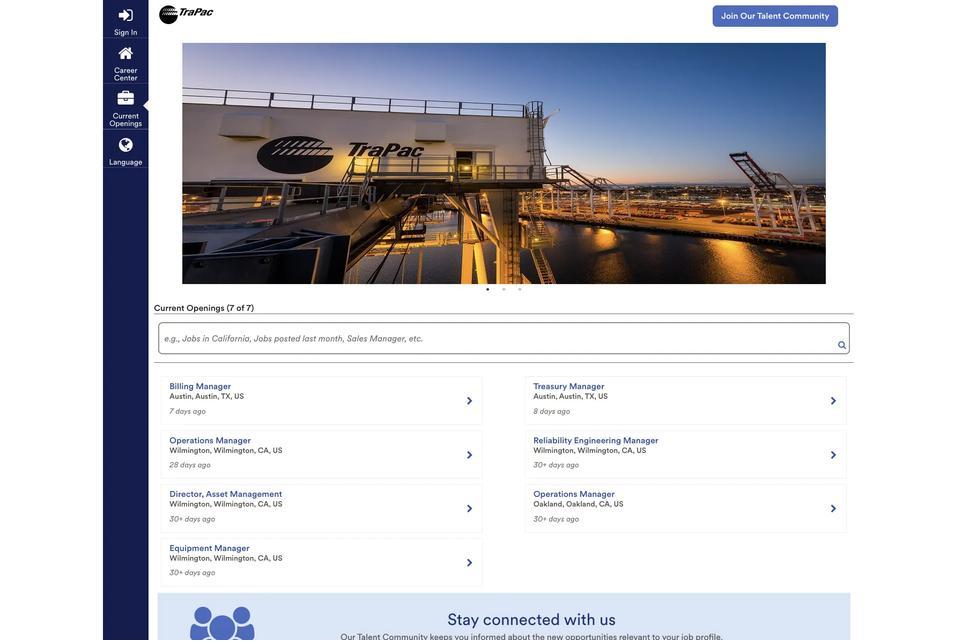 Task type: vqa. For each thing, say whether or not it's contained in the screenshot.
alert
no



Task type: describe. For each thing, give the bounding box(es) containing it.
billing
[[170, 382, 194, 392]]

tx, for billing manager
[[221, 392, 233, 401]]

in
[[131, 28, 137, 36]]

director,
[[170, 490, 204, 500]]

current openings
[[110, 112, 142, 128]]

center
[[114, 74, 138, 82]]

manager for operations manager oakland, oakland, ca, us
[[580, 490, 615, 500]]

operations for operations manager oakland, oakland, ca, us
[[534, 490, 578, 500]]

ago for billing manager austin, austin, tx, us
[[193, 407, 206, 416]]

us inside reliability engineering manager wilmington, wilmington, ca, us
[[637, 446, 647, 455]]

days for director, asset management wilmington, wilmington, ca, us
[[185, 515, 201, 524]]

manager for treasury manager austin, austin, tx, us
[[570, 382, 605, 392]]

stay connected with us main content
[[0, 0, 963, 641]]

briefcase image
[[118, 91, 134, 107]]

director, asset management wilmington, wilmington, ca, us
[[170, 490, 283, 509]]

ago for reliability engineering manager wilmington, wilmington, ca, us
[[567, 461, 580, 470]]

engineering
[[575, 436, 622, 446]]

7)
[[247, 303, 254, 313]]

30+ days ago for equipment
[[170, 569, 215, 578]]

days for operations manager oakland, oakland, ca, us
[[549, 515, 565, 524]]

current for current openings
[[113, 112, 139, 120]]

30+ for equipment manager
[[170, 569, 183, 578]]

8
[[534, 407, 538, 416]]

reliability engineering manager wilmington, wilmington, ca, us
[[534, 436, 659, 455]]

(7
[[227, 303, 234, 313]]

of
[[237, 303, 244, 313]]

stay connected with us
[[448, 610, 616, 629]]

28
[[170, 461, 179, 470]]

8 days ago
[[534, 407, 571, 416]]

ca, for operations manager oakland, oakland, ca, us
[[600, 500, 613, 509]]

reliability
[[534, 436, 572, 446]]

days for billing manager austin, austin, tx, us
[[176, 407, 191, 416]]

language
[[109, 158, 142, 166]]

us for treasury manager austin, austin, tx, us
[[599, 392, 608, 401]]

Jobs in California, Jobs posted last month, Sales Manager etc. text field
[[158, 323, 850, 355]]

operations manager wilmington, wilmington, ca, us
[[170, 436, 283, 455]]

us for operations manager wilmington, wilmington, ca, us
[[273, 446, 283, 455]]

ago for operations manager wilmington, wilmington, ca, us
[[198, 461, 211, 470]]

billing manager austin, austin, tx, us
[[170, 382, 244, 401]]

stay
[[448, 610, 479, 629]]

ca, inside director, asset management wilmington, wilmington, ca, us
[[258, 500, 271, 509]]

current openings (7 of 7)
[[154, 303, 254, 313]]

4 austin, from the left
[[560, 392, 584, 401]]

1 oakland, from the left
[[534, 500, 565, 509]]

asset
[[206, 490, 228, 500]]

ago for equipment manager wilmington, wilmington, ca, us
[[203, 569, 215, 578]]

operations manager oakland, oakland, ca, us
[[534, 490, 624, 509]]

sign in link
[[103, 0, 149, 38]]

ca, inside reliability engineering manager wilmington, wilmington, ca, us
[[622, 446, 635, 455]]



Task type: locate. For each thing, give the bounding box(es) containing it.
ca, for equipment manager wilmington, wilmington, ca, us
[[258, 554, 271, 563]]

7 days ago
[[170, 407, 206, 416]]

tx,
[[221, 392, 233, 401], [585, 392, 597, 401]]

manager inside operations manager oakland, oakland, ca, us
[[580, 490, 615, 500]]

talent
[[757, 11, 781, 21]]

ago for director, asset management wilmington, wilmington, ca, us
[[203, 515, 215, 524]]

1 austin, from the left
[[170, 392, 194, 401]]

0 horizontal spatial tx,
[[221, 392, 233, 401]]

ago down operations manager oakland, oakland, ca, us
[[567, 515, 580, 524]]

30+ days ago for operations
[[534, 515, 580, 524]]

wilmington,
[[170, 446, 212, 455], [214, 446, 256, 455], [534, 446, 576, 455], [578, 446, 621, 455], [170, 500, 212, 509], [214, 500, 256, 509], [170, 554, 212, 563], [214, 554, 256, 563]]

us inside equipment manager wilmington, wilmington, ca, us
[[273, 554, 283, 563]]

0 horizontal spatial openings
[[110, 119, 142, 128]]

globe image
[[119, 137, 133, 153]]

1 horizontal spatial current
[[154, 303, 185, 313]]

ago down asset
[[203, 515, 215, 524]]

2 oakland, from the left
[[567, 500, 598, 509]]

days
[[176, 407, 191, 416], [540, 407, 556, 416], [180, 461, 196, 470], [549, 461, 565, 470], [185, 515, 201, 524], [549, 515, 565, 524], [185, 569, 201, 578]]

our
[[741, 11, 756, 21]]

ago down operations manager wilmington, wilmington, ca, us
[[198, 461, 211, 470]]

0 vertical spatial openings
[[110, 119, 142, 128]]

ca, for operations manager wilmington, wilmington, ca, us
[[258, 446, 271, 455]]

1 vertical spatial current
[[154, 303, 185, 313]]

30+ down equipment
[[170, 569, 183, 578]]

us
[[600, 610, 616, 629]]

connected
[[483, 610, 561, 629]]

operations
[[170, 436, 214, 446], [534, 490, 578, 500]]

30+ for reliability engineering manager
[[534, 461, 547, 470]]

days for operations manager wilmington, wilmington, ca, us
[[180, 461, 196, 470]]

us for equipment manager wilmington, wilmington, ca, us
[[273, 554, 283, 563]]

equipment manager wilmington, wilmington, ca, us
[[170, 543, 283, 563]]

management
[[230, 490, 282, 500]]

30+ days ago for director,
[[170, 515, 215, 524]]

manager
[[196, 382, 231, 392], [570, 382, 605, 392], [216, 436, 251, 446], [624, 436, 659, 446], [580, 490, 615, 500], [214, 543, 250, 554]]

manager inside treasury manager austin, austin, tx, us
[[570, 382, 605, 392]]

us for billing manager austin, austin, tx, us
[[234, 392, 244, 401]]

30+ days ago down equipment
[[170, 569, 215, 578]]

us inside operations manager wilmington, wilmington, ca, us
[[273, 446, 283, 455]]

sign in
[[114, 28, 137, 36]]

0 horizontal spatial oakland,
[[534, 500, 565, 509]]

tx, up engineering
[[585, 392, 597, 401]]

days for treasury manager austin, austin, tx, us
[[540, 407, 556, 416]]

ca, inside operations manager oakland, oakland, ca, us
[[600, 500, 613, 509]]

openings for current openings (7 of 7)
[[187, 303, 225, 313]]

30+ days ago
[[534, 461, 580, 470], [170, 515, 215, 524], [534, 515, 580, 524], [170, 569, 215, 578]]

career center
[[114, 66, 138, 82]]

days right 7
[[176, 407, 191, 416]]

tx, inside treasury manager austin, austin, tx, us
[[585, 392, 597, 401]]

openings left (7
[[187, 303, 225, 313]]

7
[[170, 407, 174, 416]]

us for operations manager oakland, oakland, ca, us
[[614, 500, 624, 509]]

austin,
[[170, 392, 194, 401], [195, 392, 220, 401], [534, 392, 558, 401], [560, 392, 584, 401]]

openings
[[110, 119, 142, 128], [187, 303, 225, 313]]

1 horizontal spatial openings
[[187, 303, 225, 313]]

days right 28 on the bottom of the page
[[180, 461, 196, 470]]

tx, inside billing manager austin, austin, tx, us
[[221, 392, 233, 401]]

1 vertical spatial operations
[[534, 490, 578, 500]]

us inside billing manager austin, austin, tx, us
[[234, 392, 244, 401]]

manager for billing manager austin, austin, tx, us
[[196, 382, 231, 392]]

openings inside 'link'
[[110, 119, 142, 128]]

1 tx, from the left
[[221, 392, 233, 401]]

0 vertical spatial operations
[[170, 436, 214, 446]]

with
[[564, 610, 596, 629]]

manager for equipment manager wilmington, wilmington, ca, us
[[214, 543, 250, 554]]

days down operations manager oakland, oakland, ca, us
[[549, 515, 565, 524]]

1 horizontal spatial operations
[[534, 490, 578, 500]]

3 austin, from the left
[[534, 392, 558, 401]]

current for current openings (7 of 7)
[[154, 303, 185, 313]]

1 horizontal spatial oakland,
[[567, 500, 598, 509]]

manager inside operations manager wilmington, wilmington, ca, us
[[216, 436, 251, 446]]

us inside director, asset management wilmington, wilmington, ca, us
[[273, 500, 283, 509]]

community
[[783, 11, 830, 21]]

days for equipment manager wilmington, wilmington, ca, us
[[185, 569, 201, 578]]

ago for operations manager oakland, oakland, ca, us
[[567, 515, 580, 524]]

oakland,
[[534, 500, 565, 509], [567, 500, 598, 509]]

30+ days ago for reliability
[[534, 461, 580, 470]]

language link
[[103, 130, 149, 167]]

operations inside operations manager wilmington, wilmington, ca, us
[[170, 436, 214, 446]]

30+ days ago down director,
[[170, 515, 215, 524]]

ago down reliability engineering manager wilmington, wilmington, ca, us
[[567, 461, 580, 470]]

ago for treasury manager austin, austin, tx, us
[[558, 407, 571, 416]]

days for reliability engineering manager wilmington, wilmington, ca, us
[[549, 461, 565, 470]]

operations for operations manager wilmington, wilmington, ca, us
[[170, 436, 214, 446]]

manager inside billing manager austin, austin, tx, us
[[196, 382, 231, 392]]

career
[[114, 66, 137, 75]]

28 days ago
[[170, 461, 211, 470]]

ago down billing manager austin, austin, tx, us in the left of the page
[[193, 407, 206, 416]]

0 horizontal spatial operations
[[170, 436, 214, 446]]

current inside current openings
[[113, 112, 139, 120]]

days down reliability
[[549, 461, 565, 470]]

home image
[[118, 45, 133, 61]]

manager inside equipment manager wilmington, wilmington, ca, us
[[214, 543, 250, 554]]

30+
[[534, 461, 547, 470], [170, 515, 183, 524], [534, 515, 547, 524], [170, 569, 183, 578]]

days right 8
[[540, 407, 556, 416]]

join
[[722, 11, 739, 21]]

tx, for treasury manager
[[585, 392, 597, 401]]

career center link
[[103, 38, 149, 83]]

current
[[113, 112, 139, 120], [154, 303, 185, 313]]

manager inside reliability engineering manager wilmington, wilmington, ca, us
[[624, 436, 659, 446]]

days down director,
[[185, 515, 201, 524]]

current openings link
[[103, 84, 152, 129]]

manager for operations manager wilmington, wilmington, ca, us
[[216, 436, 251, 446]]

ago down equipment manager wilmington, wilmington, ca, us
[[203, 569, 215, 578]]

1 horizontal spatial tx,
[[585, 392, 597, 401]]

ca,
[[258, 446, 271, 455], [622, 446, 635, 455], [258, 500, 271, 509], [600, 500, 613, 509], [258, 554, 271, 563]]

ca, inside equipment manager wilmington, wilmington, ca, us
[[258, 554, 271, 563]]

0 vertical spatial current
[[113, 112, 139, 120]]

30+ days ago down reliability
[[534, 461, 580, 470]]

join our talent community button
[[713, 5, 838, 27]]

ago
[[193, 407, 206, 416], [558, 407, 571, 416], [198, 461, 211, 470], [567, 461, 580, 470], [203, 515, 215, 524], [567, 515, 580, 524], [203, 569, 215, 578]]

ago down treasury manager austin, austin, tx, us
[[558, 407, 571, 416]]

0 horizontal spatial current
[[113, 112, 139, 120]]

30+ down reliability
[[534, 461, 547, 470]]

1 vertical spatial openings
[[187, 303, 225, 313]]

30+ for operations manager
[[534, 515, 547, 524]]

treasury
[[534, 382, 567, 392]]

30+ down operations manager oakland, oakland, ca, us
[[534, 515, 547, 524]]

tx, up operations manager wilmington, wilmington, ca, us
[[221, 392, 233, 401]]

sign in image
[[119, 7, 133, 23]]

equipment
[[170, 543, 212, 554]]

logo image
[[157, 5, 213, 24]]

30+ days ago down operations manager oakland, oakland, ca, us
[[534, 515, 580, 524]]

2 tx, from the left
[[585, 392, 597, 401]]

sign
[[114, 28, 129, 36]]

days down equipment
[[185, 569, 201, 578]]

treasury manager austin, austin, tx, us
[[534, 382, 608, 401]]

us inside treasury manager austin, austin, tx, us
[[599, 392, 608, 401]]

openings up globe icon
[[110, 119, 142, 128]]

2 austin, from the left
[[195, 392, 220, 401]]

30+ for director, asset management
[[170, 515, 183, 524]]

join our talent community
[[722, 11, 830, 21]]

us inside operations manager oakland, oakland, ca, us
[[614, 500, 624, 509]]

ca, inside operations manager wilmington, wilmington, ca, us
[[258, 446, 271, 455]]

us
[[234, 392, 244, 401], [599, 392, 608, 401], [273, 446, 283, 455], [637, 446, 647, 455], [273, 500, 283, 509], [614, 500, 624, 509], [273, 554, 283, 563]]

openings for current openings
[[110, 119, 142, 128]]

30+ down director,
[[170, 515, 183, 524]]

operations inside operations manager oakland, oakland, ca, us
[[534, 490, 578, 500]]

460_trapacla2015.jpg image
[[182, 43, 826, 284]]



